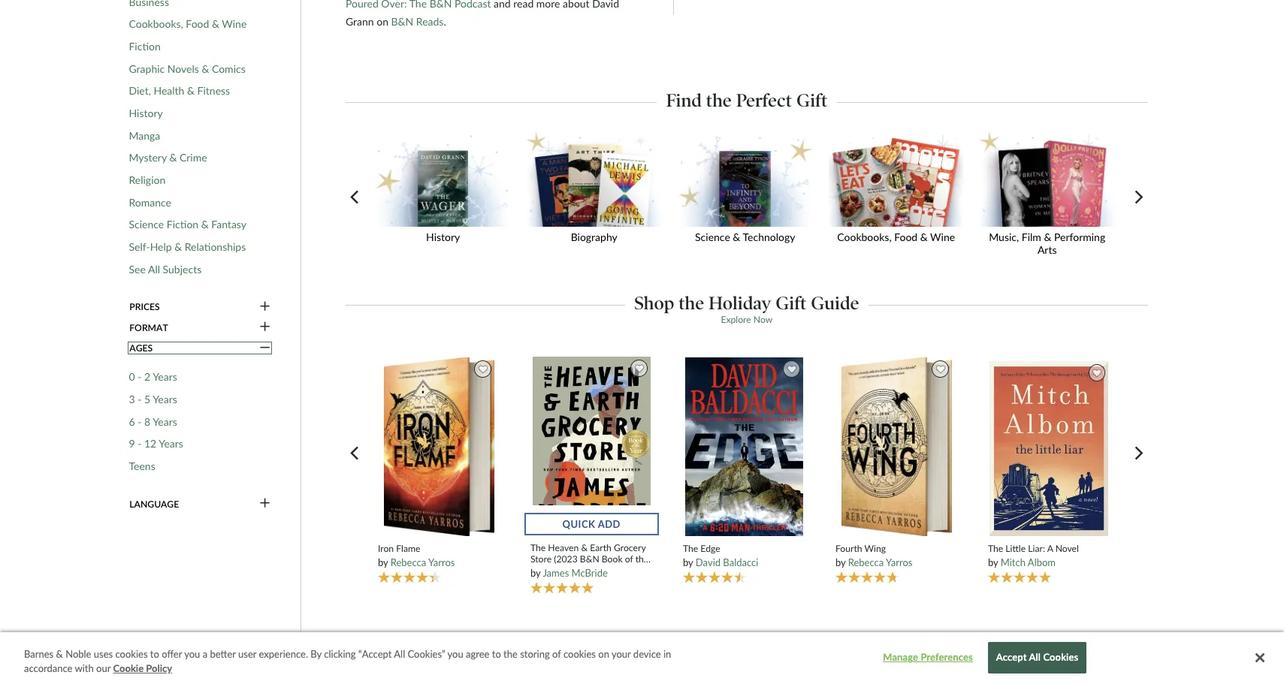 Task type: locate. For each thing, give the bounding box(es) containing it.
policy
[[146, 663, 172, 676]]

language
[[130, 499, 179, 510]]

the inside barnes & noble uses cookies to offer you a better user experience. by clicking "accept all cookies" you agree to the storing of cookies on your device in accordance with our
[[504, 649, 518, 661]]

all inside accept all cookies button
[[1030, 652, 1041, 664]]

years right 8 at the bottom
[[153, 415, 177, 428]]

discover
[[698, 659, 770, 680]]

& right novels
[[202, 62, 209, 75]]

noble
[[66, 649, 91, 661]]

by inside iron flame by rebecca yarros
[[378, 557, 388, 569]]

fiction up self-help & relationships
[[167, 218, 199, 231]]

b&n
[[391, 15, 414, 28], [580, 554, 600, 565], [653, 659, 693, 680]]

& right health
[[187, 84, 195, 97]]

fiction link
[[129, 40, 161, 53]]

2 cookies from the left
[[564, 649, 596, 661]]

0 horizontal spatial to
[[150, 649, 159, 661]]

the left storing
[[504, 649, 518, 661]]

2 vertical spatial b&n
[[653, 659, 693, 680]]

graphic novels & comics link
[[129, 62, 246, 75]]

explore
[[721, 314, 752, 326]]

gift right perfect
[[797, 89, 828, 111]]

0 horizontal spatial cookbooks,
[[129, 17, 183, 30]]

by for fourth wing by rebecca yarros
[[836, 557, 846, 569]]

- for 3
[[138, 393, 142, 406]]

yarros for iron flame by rebecca yarros
[[429, 557, 455, 569]]

years for 0 - 2 years
[[153, 371, 177, 384]]

2 - from the top
[[138, 393, 142, 406]]

- left 8 at the bottom
[[138, 415, 142, 428]]

2 horizontal spatial b&n
[[653, 659, 693, 680]]

wing
[[865, 543, 887, 554]]

self-help & relationships
[[129, 241, 246, 253]]

wine
[[222, 17, 247, 30], [931, 231, 956, 243]]

- right 9
[[138, 438, 142, 451]]

rebecca yarros link down flame
[[391, 557, 455, 569]]

b&n reads link
[[391, 15, 444, 28]]

you left a
[[184, 649, 200, 661]]

james
[[543, 568, 569, 580]]

2 horizontal spatial the
[[989, 543, 1004, 554]]

0 horizontal spatial on
[[377, 15, 389, 28]]

on left your
[[599, 649, 610, 661]]

the inside shop the holiday gift guide explore now
[[679, 293, 705, 314]]

0 vertical spatial wine
[[222, 17, 247, 30]]

the edge image
[[685, 357, 804, 538]]

1 rebecca yarros link from the left
[[391, 557, 455, 569]]

1 horizontal spatial yarros
[[886, 557, 913, 569]]

science for science & technology
[[695, 231, 731, 243]]

& up "accordance"
[[56, 649, 63, 661]]

0 horizontal spatial cookbooks, food & wine
[[129, 17, 247, 30]]

in
[[664, 649, 672, 661]]

b&n inside the heaven & earth grocery store (2023 b&n book of the year)
[[580, 554, 600, 565]]

1 vertical spatial fiction
[[167, 218, 199, 231]]

1 horizontal spatial you
[[448, 649, 464, 661]]

history up manga
[[129, 107, 163, 119]]

rebecca down wing
[[849, 557, 884, 569]]

fiction up "graphic"
[[129, 40, 161, 53]]

3
[[129, 393, 135, 406]]

2 yarros from the left
[[886, 557, 913, 569]]

user
[[238, 649, 257, 661]]

0 horizontal spatial yarros
[[429, 557, 455, 569]]

b&n reads .
[[391, 15, 446, 28]]

1 horizontal spatial to
[[492, 649, 501, 661]]

1 horizontal spatial cookies
[[564, 649, 596, 661]]

- left 2
[[138, 371, 142, 384]]

the inside the edge by david baldacci
[[683, 543, 699, 554]]

manage preferences
[[884, 652, 974, 664]]

the up store
[[531, 543, 546, 554]]

the inside the heaven & earth grocery store (2023 b&n book of the year)
[[531, 543, 546, 554]]

0 horizontal spatial of
[[553, 649, 561, 661]]

food up graphic novels & comics
[[186, 17, 209, 30]]

iron
[[378, 543, 394, 554]]

david right about
[[593, 0, 620, 10]]

yarros down fourth wing link on the right
[[886, 557, 913, 569]]

fourth wing image
[[841, 357, 953, 538]]

science for science fiction & fantasy
[[129, 218, 164, 231]]

0 vertical spatial of
[[625, 554, 633, 565]]

1 horizontal spatial food
[[895, 231, 918, 243]]

all inside see all subjects link
[[148, 263, 160, 276]]

grann
[[346, 15, 374, 28]]

wine up comics
[[222, 17, 247, 30]]

& down the cookbooks, food & wine image
[[921, 231, 928, 243]]

0 vertical spatial b&n
[[391, 15, 414, 28]]

the inside the little liar: a novel by mitch albom
[[989, 543, 1004, 554]]

1 horizontal spatial b&n
[[580, 554, 600, 565]]

help
[[150, 241, 172, 253]]

2 horizontal spatial all
[[1030, 652, 1041, 664]]

b&n left reads
[[391, 15, 414, 28]]

& right help
[[175, 241, 182, 253]]

1 horizontal spatial rebecca
[[849, 557, 884, 569]]

1 yarros from the left
[[429, 557, 455, 569]]

years for 9 - 12 years
[[159, 438, 183, 451]]

minus arrow image
[[260, 301, 270, 314]]

relationships
[[185, 241, 246, 253]]

all right accept
[[1030, 652, 1041, 664]]

all right "accept on the bottom left of page
[[394, 649, 405, 661]]

1 vertical spatial b&n
[[580, 554, 600, 565]]

cookbooks, food & wine down the cookbooks, food & wine image
[[838, 231, 956, 243]]

the
[[531, 543, 546, 554], [683, 543, 699, 554], [989, 543, 1004, 554]]

plus arrow image
[[260, 321, 270, 335]]

science & technology image
[[673, 132, 818, 227]]

rebecca yarros link down wing
[[849, 557, 913, 569]]

biography
[[571, 231, 618, 243]]

by down fourth
[[836, 557, 846, 569]]

biography link
[[522, 132, 673, 253]]

to up the policy
[[150, 649, 159, 661]]

the heaven & earth grocery store (2023 b&n book of the year) image
[[532, 357, 652, 537]]

1 horizontal spatial david
[[696, 557, 721, 569]]

see all subjects link
[[129, 263, 202, 276]]

the left edge
[[683, 543, 699, 554]]

by left david baldacci "link"
[[683, 557, 694, 569]]

rebecca down flame
[[391, 557, 426, 569]]

on right grann
[[377, 15, 389, 28]]

by inside the edge by david baldacci
[[683, 557, 694, 569]]

music, film & performing arts image
[[975, 132, 1120, 227]]

flame
[[396, 543, 421, 554]]

0 horizontal spatial cookies
[[115, 649, 148, 661]]

1 vertical spatial of
[[553, 649, 561, 661]]

years right 12
[[159, 438, 183, 451]]

1 horizontal spatial rebecca yarros link
[[849, 557, 913, 569]]

1 horizontal spatial cookbooks, food & wine
[[838, 231, 956, 243]]

1 vertical spatial history link
[[371, 132, 522, 253]]

all right see
[[148, 263, 160, 276]]

science fiction & fantasy
[[129, 218, 247, 231]]

rebecca yarros link for iron flame by rebecca yarros
[[391, 557, 455, 569]]

0 - 2 years link
[[129, 371, 177, 384]]

storing
[[520, 649, 550, 661]]

0 vertical spatial cookbooks, food & wine
[[129, 17, 247, 30]]

of down grocery
[[625, 554, 633, 565]]

teens
[[129, 460, 155, 473]]

cookie policy link
[[113, 663, 172, 677]]

gift
[[797, 89, 828, 111], [776, 293, 807, 314]]

years for 6 - 8 years
[[153, 415, 177, 428]]

- right 3
[[138, 393, 142, 406]]

the right find
[[707, 89, 732, 111]]

& left crime
[[169, 151, 177, 164]]

1 horizontal spatial science
[[695, 231, 731, 243]]

by inside fourth wing by rebecca yarros
[[836, 557, 846, 569]]

by left mitch
[[989, 557, 999, 569]]

holiday
[[709, 293, 772, 314]]

rebecca inside fourth wing by rebecca yarros
[[849, 557, 884, 569]]

format button
[[129, 321, 272, 335]]

by down iron
[[378, 557, 388, 569]]

plus arrow image
[[260, 342, 270, 355]]

mcbride
[[572, 568, 608, 580]]

0 vertical spatial cookbooks,
[[129, 17, 183, 30]]

3 - from the top
[[138, 415, 142, 428]]

yarros inside iron flame by rebecca yarros
[[429, 557, 455, 569]]

& left earth
[[581, 543, 588, 554]]

religion link
[[129, 174, 166, 187]]

you left agree
[[448, 649, 464, 661]]

our
[[96, 663, 111, 676]]

1 horizontal spatial history
[[426, 231, 460, 243]]

0 horizontal spatial cookbooks, food & wine link
[[129, 17, 247, 31]]

rebecca yarros link for fourth wing by rebecca yarros
[[849, 557, 913, 569]]

cookies left your
[[564, 649, 596, 661]]

2 rebecca from the left
[[849, 557, 884, 569]]

1 vertical spatial history
[[426, 231, 460, 243]]

0 vertical spatial fiction
[[129, 40, 161, 53]]

0 vertical spatial on
[[377, 15, 389, 28]]

b&n right 2023 at the bottom
[[653, 659, 693, 680]]

david down edge
[[696, 557, 721, 569]]

the left "little"
[[989, 543, 1004, 554]]

ages button
[[129, 342, 272, 355]]

the right shop
[[679, 293, 705, 314]]

& right film
[[1045, 231, 1052, 243]]

religion
[[129, 174, 166, 186]]

& left fantasy
[[201, 218, 209, 231]]

of inside the heaven & earth grocery store (2023 b&n book of the year)
[[625, 554, 633, 565]]

fourth
[[836, 543, 863, 554]]

science left 'technology'
[[695, 231, 731, 243]]

1 horizontal spatial on
[[599, 649, 610, 661]]

gift left guide
[[776, 293, 807, 314]]

0 horizontal spatial rebecca yarros link
[[391, 557, 455, 569]]

years right 5
[[153, 393, 177, 406]]

food down the cookbooks, food & wine image
[[895, 231, 918, 243]]

b&n up mcbride on the bottom of the page
[[580, 554, 600, 565]]

0 vertical spatial david
[[593, 0, 620, 10]]

2 to from the left
[[492, 649, 501, 661]]

years right 2
[[153, 371, 177, 384]]

grocery
[[614, 543, 646, 554]]

2 you from the left
[[448, 649, 464, 661]]

wine left music,
[[931, 231, 956, 243]]

cookbooks, food & wine up graphic novels & comics
[[129, 17, 247, 30]]

find
[[666, 89, 702, 111]]

cookies up cookie
[[115, 649, 148, 661]]

the edge by david baldacci
[[683, 543, 759, 569]]

on
[[377, 15, 389, 28], [599, 649, 610, 661]]

cookies
[[1044, 652, 1079, 664]]

0 horizontal spatial rebecca
[[391, 557, 426, 569]]

shop the holiday gift guide explore now
[[635, 293, 860, 326]]

find the perfect gift
[[666, 89, 828, 111]]

1 vertical spatial david
[[696, 557, 721, 569]]

1 vertical spatial cookbooks,
[[838, 231, 892, 243]]

gift inside shop the holiday gift guide explore now
[[776, 293, 807, 314]]

comics
[[212, 62, 246, 75]]

music,
[[990, 231, 1020, 243]]

to right agree
[[492, 649, 501, 661]]

subjects
[[163, 263, 202, 276]]

history down history image
[[426, 231, 460, 243]]

cookbooks, food & wine
[[129, 17, 247, 30], [838, 231, 956, 243]]

and read more about david grann on
[[346, 0, 620, 28]]

1 - from the top
[[138, 371, 142, 384]]

all inside barnes & noble uses cookies to offer you a better user experience. by clicking "accept all cookies" you agree to the storing of cookies on your device in accordance with our
[[394, 649, 405, 661]]

0 horizontal spatial david
[[593, 0, 620, 10]]

0 horizontal spatial science
[[129, 218, 164, 231]]

cookbooks, down the cookbooks, food & wine image
[[838, 231, 892, 243]]

the down grocery
[[636, 554, 649, 565]]

1 rebecca from the left
[[391, 557, 426, 569]]

diet, health & fitness link
[[129, 84, 230, 98]]

with
[[75, 663, 94, 676]]

more
[[537, 0, 560, 10]]

2 rebecca yarros link from the left
[[849, 557, 913, 569]]

self-help & relationships link
[[129, 241, 246, 254]]

0
[[129, 371, 135, 384]]

0 horizontal spatial b&n
[[391, 15, 414, 28]]

agree
[[466, 649, 490, 661]]

rebecca inside iron flame by rebecca yarros
[[391, 557, 426, 569]]

1 horizontal spatial fiction
[[167, 218, 199, 231]]

0 horizontal spatial you
[[184, 649, 200, 661]]

2023
[[611, 659, 649, 680]]

cookies
[[115, 649, 148, 661], [564, 649, 596, 661]]

0 horizontal spatial all
[[148, 263, 160, 276]]

yarros inside fourth wing by rebecca yarros
[[886, 557, 913, 569]]

yarros down iron flame link
[[429, 557, 455, 569]]

1 you from the left
[[184, 649, 200, 661]]

manage
[[884, 652, 919, 664]]

0 horizontal spatial history link
[[129, 107, 163, 120]]

plus image
[[260, 498, 270, 511]]

cookbooks, up fiction link
[[129, 17, 183, 30]]

of right storing
[[553, 649, 561, 661]]

science down 'romance' link
[[129, 218, 164, 231]]

0 vertical spatial gift
[[797, 89, 828, 111]]

accept all cookies
[[997, 652, 1079, 664]]

accept
[[997, 652, 1027, 664]]

david baldacci link
[[696, 557, 759, 569]]

on inside barnes & noble uses cookies to offer you a better user experience. by clicking "accept all cookies" you agree to the storing of cookies on your device in accordance with our
[[599, 649, 610, 661]]

1 vertical spatial on
[[599, 649, 610, 661]]

1 vertical spatial gift
[[776, 293, 807, 314]]

0 vertical spatial history
[[129, 107, 163, 119]]

1 vertical spatial cookbooks, food & wine link
[[824, 132, 975, 253]]

0 vertical spatial cookbooks, food & wine link
[[129, 17, 247, 31]]

1 horizontal spatial the
[[683, 543, 699, 554]]

language button
[[129, 498, 272, 511]]

quick
[[563, 519, 596, 531]]

all for see
[[148, 263, 160, 276]]

biography image
[[522, 132, 667, 227]]

all
[[148, 263, 160, 276], [394, 649, 405, 661], [1030, 652, 1041, 664]]

1 cookies from the left
[[115, 649, 148, 661]]

rebecca for fourth wing by rebecca yarros
[[849, 557, 884, 569]]

1 horizontal spatial of
[[625, 554, 633, 565]]

0 horizontal spatial the
[[531, 543, 546, 554]]

1 horizontal spatial all
[[394, 649, 405, 661]]

the
[[707, 89, 732, 111], [679, 293, 705, 314], [636, 554, 649, 565], [504, 649, 518, 661]]

cookbooks, food & wine link
[[129, 17, 247, 31], [824, 132, 975, 253]]

0 vertical spatial food
[[186, 17, 209, 30]]

0 horizontal spatial food
[[186, 17, 209, 30]]

2023 b&n discover prize winner
[[611, 659, 883, 680]]

1 horizontal spatial wine
[[931, 231, 956, 243]]

4 - from the top
[[138, 438, 142, 451]]



Task type: describe. For each thing, give the bounding box(es) containing it.
barnes & noble uses cookies to offer you a better user experience. by clicking "accept all cookies" you agree to the storing of cookies on your device in accordance with our
[[24, 649, 672, 676]]

& inside the heaven & earth grocery store (2023 b&n book of the year)
[[581, 543, 588, 554]]

preferences
[[921, 652, 974, 664]]

your
[[612, 649, 631, 661]]

fantasy
[[211, 218, 247, 231]]

format
[[130, 322, 168, 334]]

history image
[[371, 132, 516, 227]]

0 horizontal spatial history
[[129, 107, 163, 119]]

gift for perfect
[[797, 89, 828, 111]]

by for iron flame by rebecca yarros
[[378, 557, 388, 569]]

& inside barnes & noble uses cookies to offer you a better user experience. by clicking "accept all cookies" you agree to the storing of cookies on your device in accordance with our
[[56, 649, 63, 661]]

a
[[203, 649, 208, 661]]

year)
[[531, 565, 550, 577]]

privacy alert dialog
[[0, 633, 1285, 685]]

the heaven & earth grocery store (2023 b&n book of the year)
[[531, 543, 649, 577]]

see
[[129, 263, 146, 276]]

9 - 12 years link
[[129, 438, 183, 451]]

years for 3 - 5 years
[[153, 393, 177, 406]]

device
[[634, 649, 661, 661]]

now
[[754, 314, 773, 326]]

accept all cookies button
[[988, 643, 1087, 674]]

edge
[[701, 543, 721, 554]]

teens link
[[129, 460, 155, 473]]

reads
[[416, 15, 444, 28]]

uses
[[94, 649, 113, 661]]

diet, health & fitness
[[129, 84, 230, 97]]

about
[[563, 0, 590, 10]]

the for &
[[531, 543, 546, 554]]

albom
[[1028, 557, 1056, 569]]

prize
[[774, 659, 817, 680]]

arts
[[1038, 243, 1057, 256]]

& up comics
[[212, 17, 219, 30]]

- for 9
[[138, 438, 142, 451]]

crime
[[180, 151, 207, 164]]

read
[[514, 0, 534, 10]]

yarros for fourth wing by rebecca yarros
[[886, 557, 913, 569]]

david inside 'and read more about david grann on'
[[593, 0, 620, 10]]

6 - 8 years link
[[129, 415, 177, 429]]

manga
[[129, 129, 160, 142]]

diet,
[[129, 84, 151, 97]]

cookbooks, food & wine image
[[824, 132, 969, 227]]

and
[[494, 0, 511, 10]]

1 to from the left
[[150, 649, 159, 661]]

iron flame image
[[383, 357, 495, 538]]

1 vertical spatial wine
[[931, 231, 956, 243]]

the for liar:
[[989, 543, 1004, 554]]

iron flame by rebecca yarros
[[378, 543, 455, 569]]

barnes
[[24, 649, 54, 661]]

earth
[[590, 543, 612, 554]]

science & technology link
[[673, 132, 824, 253]]

- for 6
[[138, 415, 142, 428]]

8
[[144, 415, 150, 428]]

0 - 2 years
[[129, 371, 177, 384]]

the inside the heaven & earth grocery store (2023 b&n book of the year)
[[636, 554, 649, 565]]

manga link
[[129, 129, 160, 142]]

better
[[210, 649, 236, 661]]

1 horizontal spatial cookbooks,
[[838, 231, 892, 243]]

mitch
[[1001, 557, 1026, 569]]

rebecca for iron flame by rebecca yarros
[[391, 557, 426, 569]]

1 horizontal spatial history link
[[371, 132, 522, 253]]

cookie policy
[[113, 663, 172, 676]]

quick add
[[563, 519, 621, 531]]

novels
[[168, 62, 199, 75]]

fitness
[[197, 84, 230, 97]]

the little liar: a novel by mitch albom
[[989, 543, 1080, 569]]

0 vertical spatial history link
[[129, 107, 163, 120]]

science fiction & fantasy link
[[129, 218, 247, 231]]

mitch albom link
[[1001, 557, 1056, 569]]

& left 'technology'
[[733, 231, 741, 243]]

on inside 'and read more about david grann on'
[[377, 15, 389, 28]]

by james mcbride
[[531, 568, 608, 580]]

performing
[[1055, 231, 1106, 243]]

12
[[144, 438, 157, 451]]

of inside barnes & noble uses cookies to offer you a better user experience. by clicking "accept all cookies" you agree to the storing of cookies on your device in accordance with our
[[553, 649, 561, 661]]

"accept
[[359, 649, 392, 661]]

by for the edge by david baldacci
[[683, 557, 694, 569]]

fourth wing link
[[836, 543, 958, 555]]

- for 0
[[138, 371, 142, 384]]

1 vertical spatial food
[[895, 231, 918, 243]]

offer
[[162, 649, 182, 661]]

gift for holiday
[[776, 293, 807, 314]]

all for accept
[[1030, 652, 1041, 664]]

3 - 5 years link
[[129, 393, 177, 406]]

technology
[[743, 231, 796, 243]]

prices button
[[129, 301, 272, 314]]

the little liar: a novel image
[[990, 361, 1110, 538]]

liar:
[[1029, 543, 1046, 554]]

cookies"
[[408, 649, 446, 661]]

perfect
[[737, 89, 793, 111]]

science & technology
[[695, 231, 796, 243]]

by inside the little liar: a novel by mitch albom
[[989, 557, 999, 569]]

guide
[[811, 293, 860, 314]]

1 horizontal spatial cookbooks, food & wine link
[[824, 132, 975, 253]]

heaven
[[548, 543, 579, 554]]

.
[[444, 15, 446, 28]]

explore now link
[[721, 314, 773, 326]]

james mcbride link
[[543, 568, 608, 580]]

fourth wing by rebecca yarros
[[836, 543, 913, 569]]

david inside the edge by david baldacci
[[696, 557, 721, 569]]

baldacci
[[724, 557, 759, 569]]

1 vertical spatial cookbooks, food & wine
[[838, 231, 956, 243]]

the for by
[[683, 543, 699, 554]]

novel
[[1056, 543, 1080, 554]]

3 - 5 years
[[129, 393, 177, 406]]

& inside music, film & performing arts
[[1045, 231, 1052, 243]]

a
[[1048, 543, 1054, 554]]

manage preferences button
[[882, 644, 976, 673]]

the little liar: a novel link
[[989, 543, 1111, 555]]

9 - 12 years
[[129, 438, 183, 451]]

6 - 8 years
[[129, 415, 177, 428]]

by
[[311, 649, 322, 661]]

graphic novels & comics
[[129, 62, 246, 75]]

0 horizontal spatial wine
[[222, 17, 247, 30]]

by down store
[[531, 568, 541, 580]]

iron flame link
[[378, 543, 500, 555]]

0 horizontal spatial fiction
[[129, 40, 161, 53]]



Task type: vqa. For each thing, say whether or not it's contained in the screenshot.
'See All' link associated with Best
no



